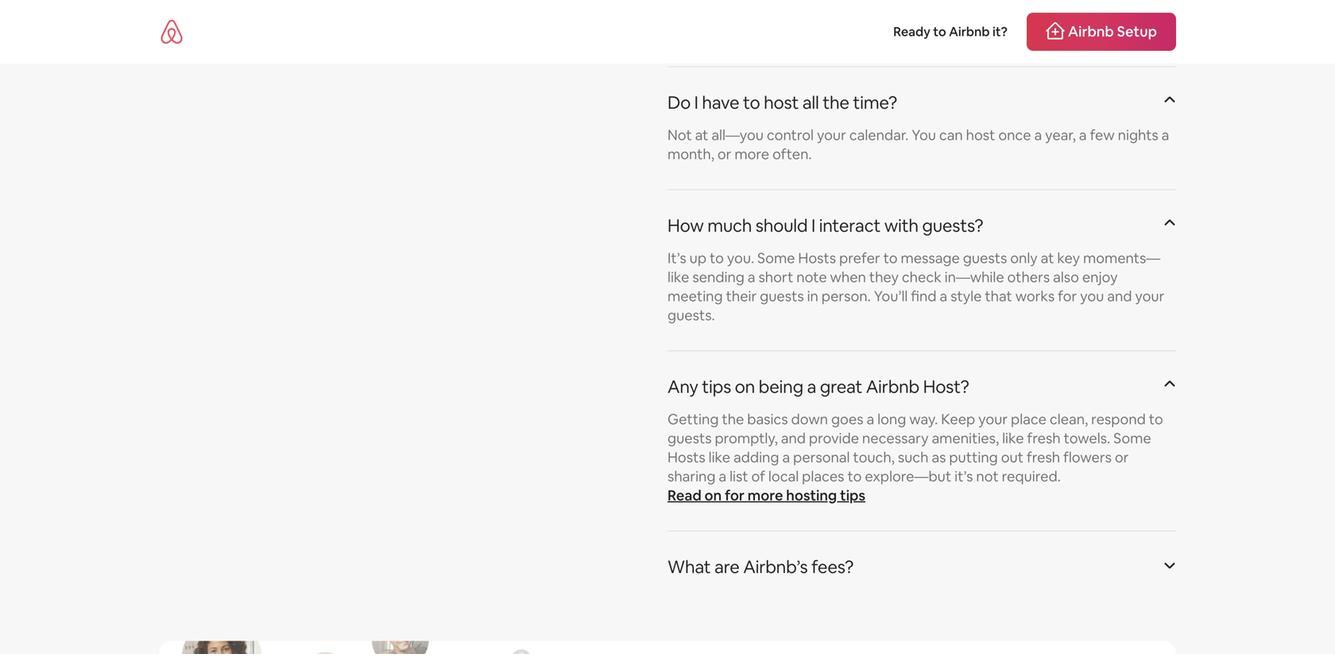 Task type: describe. For each thing, give the bounding box(es) containing it.
putting
[[949, 449, 998, 467]]

message
[[901, 249, 960, 268]]

once
[[998, 126, 1031, 145]]

hosts inside the getting the basics down goes a long way. keep your place clean, respond to guests promptly, and provide necessary amenities, like fresh towels. some hosts like adding a personal touch, such as putting out fresh flowers or sharing a list of local places to explore—but it's not required. read on for more hosting tips
[[668, 449, 705, 467]]

such
[[898, 449, 929, 467]]

a down the places.
[[951, 3, 959, 21]]

your inside the getting the basics down goes a long way. keep your place clean, respond to guests promptly, and provide necessary amenities, like fresh towels. some hosts like adding a personal touch, such as putting out fresh flowers or sharing a list of local places to explore—but it's not required. read on for more hosting tips
[[978, 411, 1008, 429]]

can inside airbnb guests are interested in all kinds of places. we have listings for tiny homes, cabins, treehouses, and more. even a spare room can be a great place to stay.
[[1040, 3, 1064, 21]]

clean,
[[1050, 411, 1088, 429]]

airbnb homepage image
[[159, 19, 184, 45]]

explore—but
[[865, 468, 951, 486]]

few
[[1090, 126, 1115, 145]]

tiny
[[1123, 0, 1147, 2]]

any tips on being a great airbnb host? button
[[668, 364, 1176, 411]]

a right the be
[[1087, 3, 1095, 21]]

up
[[690, 249, 707, 268]]

key
[[1057, 249, 1080, 268]]

as
[[932, 449, 946, 467]]

tips inside the getting the basics down goes a long way. keep your place clean, respond to guests promptly, and provide necessary amenities, like fresh towels. some hosts like adding a personal touch, such as putting out fresh flowers or sharing a list of local places to explore—but it's not required. read on for more hosting tips
[[840, 487, 865, 505]]

note
[[796, 268, 827, 287]]

at inside the not at all—you control your calendar. you can host once a year, a few nights a month, or more often.
[[695, 126, 708, 145]]

moments—
[[1083, 249, 1160, 268]]

hosts inside 'it's up to you. some hosts prefer to message guests only at key moments— like sending a short note when they check in—while others also enjoy meeting their guests in person. you'll find a style that works for you and your guests.'
[[798, 249, 836, 268]]

be
[[1067, 3, 1084, 21]]

to down touch,
[[848, 468, 862, 486]]

any tips on being a great airbnb host?
[[668, 376, 969, 399]]

nights
[[1118, 126, 1158, 145]]

goes
[[831, 411, 864, 429]]

guests up in—while
[[963, 249, 1007, 268]]

to up they
[[883, 249, 898, 268]]

they
[[869, 268, 899, 287]]

and inside 'it's up to you. some hosts prefer to message guests only at key moments— like sending a short note when they check in—while others also enjoy meeting their guests in person. you'll find a style that works for you and your guests.'
[[1107, 287, 1132, 306]]

year,
[[1045, 126, 1076, 145]]

for inside the getting the basics down goes a long way. keep your place clean, respond to guests promptly, and provide necessary amenities, like fresh towels. some hosts like adding a personal touch, such as putting out fresh flowers or sharing a list of local places to explore—but it's not required. read on for more hosting tips
[[725, 487, 745, 505]]

touch,
[[853, 449, 895, 467]]

homes,
[[668, 3, 715, 21]]

it's
[[955, 468, 973, 486]]

also
[[1053, 268, 1079, 287]]

have inside do i have to host all the time? dropdown button
[[702, 91, 739, 114]]

being
[[759, 376, 803, 399]]

way.
[[909, 411, 938, 429]]

guests inside airbnb guests are interested in all kinds of places. we have listings for tiny homes, cabins, treehouses, and more. even a spare room can be a great place to stay.
[[715, 0, 759, 2]]

control
[[767, 126, 814, 145]]

can inside the not at all—you control your calendar. you can host once a year, a few nights a month, or more often.
[[939, 126, 963, 145]]

or inside the not at all—you control your calendar. you can host once a year, a few nights a month, or more often.
[[718, 145, 731, 164]]

great inside airbnb guests are interested in all kinds of places. we have listings for tiny homes, cabins, treehouses, and more. even a spare room can be a great place to stay.
[[1098, 3, 1133, 21]]

long
[[877, 411, 906, 429]]

it's
[[668, 249, 686, 268]]

we
[[993, 0, 1014, 2]]

place inside airbnb guests are interested in all kinds of places. we have listings for tiny homes, cabins, treehouses, and more. even a spare room can be a great place to stay.
[[1137, 3, 1172, 21]]

interested
[[787, 0, 854, 2]]

often.
[[772, 145, 812, 164]]

with
[[884, 215, 918, 237]]

list
[[730, 468, 748, 486]]

guests.
[[668, 306, 715, 325]]

places.
[[944, 0, 989, 2]]

when
[[830, 268, 866, 287]]

cabins,
[[719, 3, 764, 21]]

you
[[1080, 287, 1104, 306]]

at inside 'it's up to you. some hosts prefer to message guests only at key moments— like sending a short note when they check in—while others also enjoy meeting their guests in person. you'll find a style that works for you and your guests.'
[[1041, 249, 1054, 268]]

not
[[668, 126, 692, 145]]

read
[[668, 487, 701, 505]]

out
[[1001, 449, 1024, 467]]

do
[[668, 91, 691, 114]]

what
[[668, 556, 711, 579]]

kinds
[[889, 0, 924, 2]]

it's up to you. some hosts prefer to message guests only at key moments— like sending a short note when they check in—while others also enjoy meeting their guests in person. you'll find a style that works for you and your guests.
[[668, 249, 1164, 325]]

a left few
[[1079, 126, 1087, 145]]

to inside dropdown button
[[743, 91, 760, 114]]

local
[[768, 468, 799, 486]]

are inside what are airbnb's fees? dropdown button
[[714, 556, 740, 579]]

any
[[668, 376, 698, 399]]

a up their
[[748, 268, 755, 287]]

0 horizontal spatial i
[[694, 91, 698, 114]]

what are airbnb's fees? button
[[668, 545, 1176, 591]]

like inside 'it's up to you. some hosts prefer to message guests only at key moments— like sending a short note when they check in—while others also enjoy meeting their guests in person. you'll find a style that works for you and your guests.'
[[668, 268, 689, 287]]

have inside airbnb guests are interested in all kinds of places. we have listings for tiny homes, cabins, treehouses, and more. even a spare room can be a great place to stay.
[[1017, 0, 1049, 2]]

in inside 'it's up to you. some hosts prefer to message guests only at key moments— like sending a short note when they check in—while others also enjoy meeting their guests in person. you'll find a style that works for you and your guests.'
[[807, 287, 818, 306]]

listings
[[1052, 0, 1097, 2]]

how much should i interact with guests?
[[668, 215, 983, 237]]

ready
[[893, 23, 930, 40]]

all for the
[[802, 91, 819, 114]]

fresh up required.
[[1027, 449, 1060, 467]]

and inside airbnb guests are interested in all kinds of places. we have listings for tiny homes, cabins, treehouses, and more. even a spare room can be a great place to stay.
[[847, 3, 872, 21]]

even
[[917, 3, 948, 21]]

that
[[985, 287, 1012, 306]]

on inside dropdown button
[[735, 376, 755, 399]]

enjoy
[[1082, 268, 1118, 287]]

great inside dropdown button
[[820, 376, 862, 399]]

to right respond
[[1149, 411, 1163, 429]]

more inside the not at all—you control your calendar. you can host once a year, a few nights a month, or more often.
[[735, 145, 769, 164]]

airbnb inside airbnb guests are interested in all kinds of places. we have listings for tiny homes, cabins, treehouses, and more. even a spare room can be a great place to stay.
[[668, 0, 712, 2]]

airbnb setup
[[1068, 22, 1157, 41]]

month,
[[668, 145, 714, 164]]

what are airbnb's fees?
[[668, 556, 854, 579]]

towels.
[[1064, 430, 1110, 448]]

airbnb down spare
[[949, 23, 990, 40]]

getting the basics down goes a long way. keep your place clean, respond to guests promptly, and provide necessary amenities, like fresh towels. some hosts like adding a personal touch, such as putting out fresh flowers or sharing a list of local places to explore—but it's not required. read on for more hosting tips
[[668, 411, 1163, 505]]

or inside the getting the basics down goes a long way. keep your place clean, respond to guests promptly, and provide necessary amenities, like fresh towels. some hosts like adding a personal touch, such as putting out fresh flowers or sharing a list of local places to explore—but it's not required. read on for more hosting tips
[[1115, 449, 1129, 467]]

host inside the not at all—you control your calendar. you can host once a year, a few nights a month, or more often.
[[966, 126, 995, 145]]

promptly,
[[715, 430, 778, 448]]

read on for more hosting tips link
[[668, 487, 865, 505]]

host?
[[923, 376, 969, 399]]

should
[[756, 215, 808, 237]]

a left the year,
[[1034, 126, 1042, 145]]

hosting
[[786, 487, 837, 505]]

places
[[802, 468, 844, 486]]



Task type: vqa. For each thing, say whether or not it's contained in the screenshot.
top Show more
no



Task type: locate. For each thing, give the bounding box(es) containing it.
2 horizontal spatial your
[[1135, 287, 1164, 306]]

down
[[791, 411, 828, 429]]

0 vertical spatial on
[[735, 376, 755, 399]]

to inside airbnb guests are interested in all kinds of places. we have listings for tiny homes, cabins, treehouses, and more. even a spare room can be a great place to stay.
[[668, 22, 682, 41]]

person.
[[822, 287, 871, 306]]

of inside the getting the basics down goes a long way. keep your place clean, respond to guests promptly, and provide necessary amenities, like fresh towels. some hosts like adding a personal touch, such as putting out fresh flowers or sharing a list of local places to explore—but it's not required. read on for more hosting tips
[[751, 468, 765, 486]]

are right what
[[714, 556, 740, 579]]

the up promptly,
[[722, 411, 744, 429]]

for inside airbnb guests are interested in all kinds of places. we have listings for tiny homes, cabins, treehouses, and more. even a spare room can be a great place to stay.
[[1100, 0, 1120, 2]]

and inside the getting the basics down goes a long way. keep your place clean, respond to guests promptly, and provide necessary amenities, like fresh towels. some hosts like adding a personal touch, such as putting out fresh flowers or sharing a list of local places to explore—but it's not required. read on for more hosting tips
[[781, 430, 806, 448]]

1 horizontal spatial i
[[811, 215, 815, 237]]

more down all—you
[[735, 145, 769, 164]]

not
[[976, 468, 999, 486]]

0 horizontal spatial on
[[705, 487, 722, 505]]

on right the read
[[705, 487, 722, 505]]

you
[[912, 126, 936, 145]]

airbnb
[[668, 0, 712, 2], [1068, 22, 1114, 41], [949, 23, 990, 40], [866, 376, 919, 399]]

0 horizontal spatial place
[[1011, 411, 1047, 429]]

how
[[668, 215, 704, 237]]

1 vertical spatial for
[[1058, 287, 1077, 306]]

1 horizontal spatial and
[[847, 3, 872, 21]]

0 vertical spatial your
[[817, 126, 846, 145]]

basics
[[747, 411, 788, 429]]

tips right any
[[702, 376, 731, 399]]

0 horizontal spatial of
[[751, 468, 765, 486]]

host inside dropdown button
[[764, 91, 799, 114]]

1 horizontal spatial tips
[[840, 487, 865, 505]]

fresh down clean, on the bottom
[[1027, 430, 1061, 448]]

1 horizontal spatial in
[[858, 0, 869, 2]]

airbnb's
[[743, 556, 808, 579]]

or right flowers
[[1115, 449, 1129, 467]]

all up more.
[[872, 0, 886, 2]]

1 horizontal spatial can
[[1040, 3, 1064, 21]]

0 horizontal spatial all
[[802, 91, 819, 114]]

1 horizontal spatial all
[[872, 0, 886, 2]]

0 horizontal spatial like
[[668, 268, 689, 287]]

for
[[1100, 0, 1120, 2], [1058, 287, 1077, 306], [725, 487, 745, 505]]

0 vertical spatial place
[[1137, 3, 1172, 21]]

flowers
[[1063, 449, 1112, 467]]

in
[[858, 0, 869, 2], [807, 287, 818, 306]]

do i have to host all the time? button
[[668, 80, 1176, 126]]

i right should
[[811, 215, 815, 237]]

for inside 'it's up to you. some hosts prefer to message guests only at key moments— like sending a short note when they check in—while others also enjoy meeting their guests in person. you'll find a style that works for you and your guests.'
[[1058, 287, 1077, 306]]

1 vertical spatial great
[[820, 376, 862, 399]]

a right being at bottom right
[[807, 376, 816, 399]]

getting
[[668, 411, 719, 429]]

a right nights
[[1162, 126, 1169, 145]]

1 vertical spatial tips
[[840, 487, 865, 505]]

interact
[[819, 215, 881, 237]]

1 horizontal spatial at
[[1041, 249, 1054, 268]]

a left list
[[719, 468, 726, 486]]

it?
[[993, 23, 1008, 40]]

like down it's
[[668, 268, 689, 287]]

in down "note"
[[807, 287, 818, 306]]

1 horizontal spatial on
[[735, 376, 755, 399]]

2 horizontal spatial like
[[1002, 430, 1024, 448]]

only
[[1010, 249, 1038, 268]]

personal
[[793, 449, 850, 467]]

check
[[902, 268, 942, 287]]

to right up
[[710, 249, 724, 268]]

on
[[735, 376, 755, 399], [705, 487, 722, 505]]

0 vertical spatial hosts
[[798, 249, 836, 268]]

your
[[817, 126, 846, 145], [1135, 287, 1164, 306], [978, 411, 1008, 429]]

1 horizontal spatial or
[[1115, 449, 1129, 467]]

some up short
[[757, 249, 795, 268]]

great up airbnb setup at the right top
[[1098, 3, 1133, 21]]

guests down short
[[760, 287, 804, 306]]

all—you
[[712, 126, 764, 145]]

0 vertical spatial can
[[1040, 3, 1064, 21]]

for left tiny
[[1100, 0, 1120, 2]]

1 vertical spatial some
[[1113, 430, 1151, 448]]

have
[[1017, 0, 1049, 2], [702, 91, 739, 114]]

i
[[694, 91, 698, 114], [811, 215, 815, 237]]

more down local
[[748, 487, 783, 505]]

1 vertical spatial host
[[966, 126, 995, 145]]

0 horizontal spatial in
[[807, 287, 818, 306]]

0 horizontal spatial can
[[939, 126, 963, 145]]

at up month,
[[695, 126, 708, 145]]

and down down
[[781, 430, 806, 448]]

1 horizontal spatial some
[[1113, 430, 1151, 448]]

of inside airbnb guests are interested in all kinds of places. we have listings for tiny homes, cabins, treehouses, and more. even a spare room can be a great place to stay.
[[927, 0, 941, 2]]

1 vertical spatial hosts
[[668, 449, 705, 467]]

to
[[668, 22, 682, 41], [933, 23, 946, 40], [743, 91, 760, 114], [710, 249, 724, 268], [883, 249, 898, 268], [1149, 411, 1163, 429], [848, 468, 862, 486]]

1 horizontal spatial are
[[763, 0, 784, 2]]

required.
[[1002, 468, 1061, 486]]

1 vertical spatial the
[[722, 411, 744, 429]]

the inside the getting the basics down goes a long way. keep your place clean, respond to guests promptly, and provide necessary amenities, like fresh towels. some hosts like adding a personal touch, such as putting out fresh flowers or sharing a list of local places to explore—but it's not required. read on for more hosting tips
[[722, 411, 744, 429]]

0 horizontal spatial have
[[702, 91, 739, 114]]

1 horizontal spatial like
[[709, 449, 730, 467]]

1 horizontal spatial the
[[823, 91, 849, 114]]

0 horizontal spatial at
[[695, 126, 708, 145]]

1 vertical spatial your
[[1135, 287, 1164, 306]]

0 vertical spatial i
[[694, 91, 698, 114]]

for down list
[[725, 487, 745, 505]]

0 horizontal spatial great
[[820, 376, 862, 399]]

1 vertical spatial on
[[705, 487, 722, 505]]

tips inside dropdown button
[[702, 376, 731, 399]]

a inside dropdown button
[[807, 376, 816, 399]]

treehouses,
[[767, 3, 844, 21]]

style
[[951, 287, 982, 306]]

more.
[[875, 3, 914, 21]]

some inside 'it's up to you. some hosts prefer to message guests only at key moments— like sending a short note when they check in—while others also enjoy meeting their guests in person. you'll find a style that works for you and your guests.'
[[757, 249, 795, 268]]

on left being at bottom right
[[735, 376, 755, 399]]

airbnb guests are interested in all kinds of places. we have listings for tiny homes, cabins, treehouses, and more. even a spare room can be a great place to stay.
[[668, 0, 1172, 41]]

0 horizontal spatial or
[[718, 145, 731, 164]]

calendar.
[[849, 126, 909, 145]]

0 horizontal spatial and
[[781, 430, 806, 448]]

tips
[[702, 376, 731, 399], [840, 487, 865, 505]]

adding
[[733, 449, 779, 467]]

1 vertical spatial are
[[714, 556, 740, 579]]

guests inside the getting the basics down goes a long way. keep your place clean, respond to guests promptly, and provide necessary amenities, like fresh towels. some hosts like adding a personal touch, such as putting out fresh flowers or sharing a list of local places to explore—but it's not required. read on for more hosting tips
[[668, 430, 712, 448]]

tips down places
[[840, 487, 865, 505]]

0 vertical spatial have
[[1017, 0, 1049, 2]]

keep
[[941, 411, 975, 429]]

the left time?
[[823, 91, 849, 114]]

0 horizontal spatial are
[[714, 556, 740, 579]]

1 horizontal spatial your
[[978, 411, 1008, 429]]

0 vertical spatial more
[[735, 145, 769, 164]]

1 horizontal spatial place
[[1137, 3, 1172, 21]]

hosts up 'sharing'
[[668, 449, 705, 467]]

to down even
[[933, 23, 946, 40]]

to left stay.
[[668, 22, 682, 41]]

0 horizontal spatial for
[[725, 487, 745, 505]]

your inside 'it's up to you. some hosts prefer to message guests only at key moments— like sending a short note when they check in—while others also enjoy meeting their guests in person. you'll find a style that works for you and your guests.'
[[1135, 287, 1164, 306]]

to up all—you
[[743, 91, 760, 114]]

0 vertical spatial in
[[858, 0, 869, 2]]

0 horizontal spatial host
[[764, 91, 799, 114]]

stay.
[[685, 22, 715, 41]]

all inside airbnb guests are interested in all kinds of places. we have listings for tiny homes, cabins, treehouses, and more. even a spare room can be a great place to stay.
[[872, 0, 886, 2]]

more inside the getting the basics down goes a long way. keep your place clean, respond to guests promptly, and provide necessary amenities, like fresh towels. some hosts like adding a personal touch, such as putting out fresh flowers or sharing a list of local places to explore—but it's not required. read on for more hosting tips
[[748, 487, 783, 505]]

2 vertical spatial and
[[781, 430, 806, 448]]

airbnb up long
[[866, 376, 919, 399]]

2 horizontal spatial for
[[1100, 0, 1120, 2]]

others
[[1007, 268, 1050, 287]]

you.
[[727, 249, 754, 268]]

0 vertical spatial at
[[695, 126, 708, 145]]

on inside the getting the basics down goes a long way. keep your place clean, respond to guests promptly, and provide necessary amenities, like fresh towels. some hosts like adding a personal touch, such as putting out fresh flowers or sharing a list of local places to explore—but it's not required. read on for more hosting tips
[[705, 487, 722, 505]]

respond
[[1091, 411, 1146, 429]]

sending
[[692, 268, 745, 287]]

1 vertical spatial more
[[748, 487, 783, 505]]

0 vertical spatial some
[[757, 249, 795, 268]]

place down tiny
[[1137, 3, 1172, 21]]

are inside airbnb guests are interested in all kinds of places. we have listings for tiny homes, cabins, treehouses, and more. even a spare room can be a great place to stay.
[[763, 0, 784, 2]]

0 vertical spatial tips
[[702, 376, 731, 399]]

2 horizontal spatial and
[[1107, 287, 1132, 306]]

1 vertical spatial at
[[1041, 249, 1054, 268]]

find
[[911, 287, 937, 306]]

of up even
[[927, 0, 941, 2]]

like up list
[[709, 449, 730, 467]]

prefer
[[839, 249, 880, 268]]

1 vertical spatial place
[[1011, 411, 1047, 429]]

and down enjoy
[[1107, 287, 1132, 306]]

place inside the getting the basics down goes a long way. keep your place clean, respond to guests promptly, and provide necessary amenities, like fresh towels. some hosts like adding a personal touch, such as putting out fresh flowers or sharing a list of local places to explore—but it's not required. read on for more hosting tips
[[1011, 411, 1047, 429]]

can right you
[[939, 126, 963, 145]]

great
[[1098, 3, 1133, 21], [820, 376, 862, 399]]

the inside dropdown button
[[823, 91, 849, 114]]

1 vertical spatial i
[[811, 215, 815, 237]]

your up amenities,
[[978, 411, 1008, 429]]

your right control
[[817, 126, 846, 145]]

place left clean, on the bottom
[[1011, 411, 1047, 429]]

1 vertical spatial can
[[939, 126, 963, 145]]

0 horizontal spatial your
[[817, 126, 846, 145]]

much
[[707, 215, 752, 237]]

all inside dropdown button
[[802, 91, 819, 114]]

at left key
[[1041, 249, 1054, 268]]

a left long
[[867, 411, 874, 429]]

host left once
[[966, 126, 995, 145]]

of
[[927, 0, 941, 2], [751, 468, 765, 486]]

the
[[823, 91, 849, 114], [722, 411, 744, 429]]

some inside the getting the basics down goes a long way. keep your place clean, respond to guests promptly, and provide necessary amenities, like fresh towels. some hosts like adding a personal touch, such as putting out fresh flowers or sharing a list of local places to explore—but it's not required. read on for more hosting tips
[[1113, 430, 1151, 448]]

1 vertical spatial of
[[751, 468, 765, 486]]

room
[[1002, 3, 1037, 21]]

airbnb up homes,
[[668, 0, 712, 2]]

0 horizontal spatial some
[[757, 249, 795, 268]]

some down respond
[[1113, 430, 1151, 448]]

1 horizontal spatial for
[[1058, 287, 1077, 306]]

guests up cabins,
[[715, 0, 759, 2]]

can
[[1040, 3, 1064, 21], [939, 126, 963, 145]]

1 horizontal spatial have
[[1017, 0, 1049, 2]]

1 vertical spatial or
[[1115, 449, 1129, 467]]

can left the be
[[1040, 3, 1064, 21]]

1 horizontal spatial of
[[927, 0, 941, 2]]

hosts up "note"
[[798, 249, 836, 268]]

their
[[726, 287, 757, 306]]

host up control
[[764, 91, 799, 114]]

great up goes
[[820, 376, 862, 399]]

not at all—you control your calendar. you can host once a year, a few nights a month, or more often.
[[668, 126, 1169, 164]]

a right find
[[940, 287, 947, 306]]

like up out in the bottom of the page
[[1002, 430, 1024, 448]]

your down moments—
[[1135, 287, 1164, 306]]

0 horizontal spatial the
[[722, 411, 744, 429]]

in right interested
[[858, 0, 869, 2]]

all up control
[[802, 91, 819, 114]]

of down 'adding'
[[751, 468, 765, 486]]

and
[[847, 3, 872, 21], [1107, 287, 1132, 306], [781, 430, 806, 448]]

0 vertical spatial are
[[763, 0, 784, 2]]

your inside the not at all—you control your calendar. you can host once a year, a few nights a month, or more often.
[[817, 126, 846, 145]]

in inside airbnb guests are interested in all kinds of places. we have listings for tiny homes, cabins, treehouses, and more. even a spare room can be a great place to stay.
[[858, 0, 869, 2]]

airbnb setup link
[[1027, 13, 1176, 51]]

0 vertical spatial or
[[718, 145, 731, 164]]

1 vertical spatial all
[[802, 91, 819, 114]]

0 horizontal spatial hosts
[[668, 449, 705, 467]]

1 vertical spatial and
[[1107, 287, 1132, 306]]

0 vertical spatial and
[[847, 3, 872, 21]]

or down all—you
[[718, 145, 731, 164]]

and left more.
[[847, 3, 872, 21]]

all for kinds
[[872, 0, 886, 2]]

0 vertical spatial of
[[927, 0, 941, 2]]

1 horizontal spatial hosts
[[798, 249, 836, 268]]

how much should i interact with guests? button
[[668, 203, 1176, 249]]

have up room
[[1017, 0, 1049, 2]]

setup
[[1117, 22, 1157, 41]]

airbnb inside dropdown button
[[866, 376, 919, 399]]

some
[[757, 249, 795, 268], [1113, 430, 1151, 448]]

2 vertical spatial for
[[725, 487, 745, 505]]

airbnb down the be
[[1068, 22, 1114, 41]]

amenities,
[[932, 430, 999, 448]]

1 vertical spatial in
[[807, 287, 818, 306]]

are up cabins,
[[763, 0, 784, 2]]

more
[[735, 145, 769, 164], [748, 487, 783, 505]]

like
[[668, 268, 689, 287], [1002, 430, 1024, 448], [709, 449, 730, 467]]

have up all—you
[[702, 91, 739, 114]]

i right do on the top of the page
[[694, 91, 698, 114]]

at
[[695, 126, 708, 145], [1041, 249, 1054, 268]]

0 vertical spatial for
[[1100, 0, 1120, 2]]

sharing
[[668, 468, 716, 486]]

necessary
[[862, 430, 929, 448]]

a up local
[[782, 449, 790, 467]]

0 vertical spatial all
[[872, 0, 886, 2]]

for down also
[[1058, 287, 1077, 306]]

1 horizontal spatial host
[[966, 126, 995, 145]]

0 vertical spatial great
[[1098, 3, 1133, 21]]

guests down getting
[[668, 430, 712, 448]]

all
[[872, 0, 886, 2], [802, 91, 819, 114]]

1 vertical spatial have
[[702, 91, 739, 114]]

2 vertical spatial your
[[978, 411, 1008, 429]]

0 vertical spatial host
[[764, 91, 799, 114]]

works
[[1015, 287, 1055, 306]]

time?
[[853, 91, 897, 114]]

0 vertical spatial the
[[823, 91, 849, 114]]

1 horizontal spatial great
[[1098, 3, 1133, 21]]

0 horizontal spatial tips
[[702, 376, 731, 399]]



